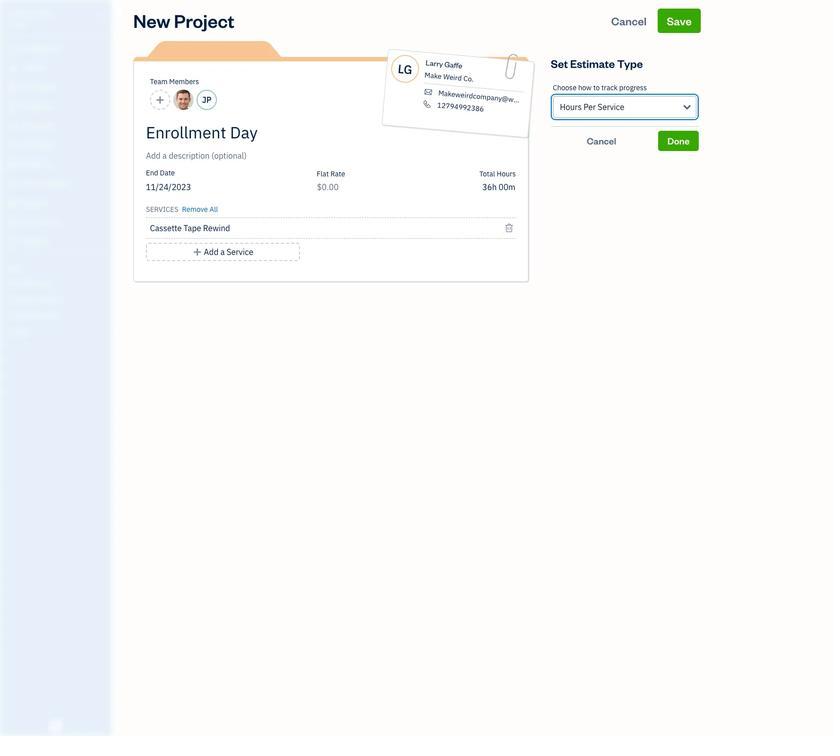 Task type: describe. For each thing, give the bounding box(es) containing it.
jp
[[202, 95, 212, 105]]

to
[[594, 83, 600, 92]]

plus image
[[193, 246, 202, 258]]

owner
[[8, 20, 27, 28]]

add a service button
[[146, 243, 300, 261]]

cancel for bottom cancel button
[[587, 135, 617, 147]]

cancel for the topmost cancel button
[[612, 14, 647, 28]]

larry gaffe make weird co.
[[425, 58, 474, 84]]

total
[[480, 169, 496, 179]]

cassette tape rewind
[[150, 223, 230, 233]]

done
[[668, 135, 690, 147]]

remove
[[182, 205, 208, 214]]

12794992386
[[437, 101, 485, 114]]

cassette
[[150, 223, 182, 233]]

total hours
[[480, 169, 516, 179]]

0 vertical spatial cancel button
[[603, 9, 656, 33]]

freshbooks image
[[48, 720, 64, 732]]

choose
[[553, 83, 577, 92]]

service for hours per service
[[598, 102, 625, 112]]

set
[[551, 56, 569, 70]]

Amount (USD) text field
[[317, 182, 339, 192]]

hours inside estimate type field
[[560, 102, 582, 112]]

estimate image
[[7, 83, 19, 93]]

new
[[133, 9, 170, 32]]

new project
[[133, 9, 235, 32]]

money image
[[7, 198, 19, 208]]

rate
[[331, 169, 345, 179]]

progress
[[620, 83, 648, 92]]

bank connections image
[[8, 311, 109, 320]]

add team member image
[[156, 94, 165, 106]]

rewind
[[203, 223, 230, 233]]

larry
[[426, 58, 444, 69]]

End date in  format text field
[[146, 182, 269, 192]]

add a service
[[204, 247, 254, 257]]

Estimate Type field
[[553, 96, 697, 118]]

weird
[[443, 72, 463, 83]]

service for add a service
[[227, 247, 254, 257]]

gaffe
[[445, 59, 463, 71]]

1 vertical spatial hours
[[497, 169, 516, 179]]

1 vertical spatial cancel button
[[551, 131, 653, 151]]

main element
[[0, 0, 137, 736]]

team
[[150, 77, 168, 86]]

remove all button
[[180, 201, 218, 216]]

project
[[174, 9, 235, 32]]

flat
[[317, 169, 329, 179]]

track
[[602, 83, 618, 92]]

type
[[618, 56, 643, 70]]



Task type: locate. For each thing, give the bounding box(es) containing it.
estimate
[[571, 56, 616, 70]]

tape
[[184, 223, 201, 233]]

how
[[579, 83, 592, 92]]

payment image
[[7, 121, 19, 131]]

turtle
[[8, 9, 37, 19]]

cancel up type
[[612, 14, 647, 28]]

0 horizontal spatial service
[[227, 247, 254, 257]]

a
[[221, 247, 225, 257]]

apps image
[[8, 263, 109, 271]]

turtle inc owner
[[8, 9, 53, 28]]

service
[[598, 102, 625, 112], [227, 247, 254, 257]]

cancel button up type
[[603, 9, 656, 33]]

flat rate
[[317, 169, 345, 179]]

members
[[169, 77, 199, 86]]

settings image
[[8, 328, 109, 336]]

expense image
[[7, 140, 19, 151]]

save button
[[658, 9, 701, 33]]

set estimate type
[[551, 56, 643, 70]]

0 vertical spatial service
[[598, 102, 625, 112]]

timer image
[[7, 179, 19, 189]]

services
[[146, 205, 179, 214]]

hours up hourly budget "text box"
[[497, 169, 516, 179]]

save
[[667, 14, 692, 28]]

choose how to track progress
[[553, 83, 648, 92]]

team members image
[[8, 279, 109, 287]]

cancel button down hours per service
[[551, 131, 653, 151]]

Project Name text field
[[146, 122, 425, 143]]

service inside estimate type field
[[598, 102, 625, 112]]

hours per service
[[560, 102, 625, 112]]

project image
[[7, 160, 19, 170]]

invoice image
[[7, 102, 19, 112]]

services remove all
[[146, 205, 218, 214]]

date
[[160, 168, 175, 178]]

0 vertical spatial hours
[[560, 102, 582, 112]]

add
[[204, 247, 219, 257]]

Hourly Budget text field
[[483, 182, 516, 192]]

0 horizontal spatial hours
[[497, 169, 516, 179]]

makeweirdcompany@weird.co
[[438, 88, 536, 106]]

cancel button
[[603, 9, 656, 33], [551, 131, 653, 151]]

Project Description text field
[[146, 150, 425, 162]]

all
[[210, 205, 218, 214]]

hours
[[560, 102, 582, 112], [497, 169, 516, 179]]

per
[[584, 102, 596, 112]]

phone image
[[422, 100, 433, 109]]

service right a
[[227, 247, 254, 257]]

service down track
[[598, 102, 625, 112]]

service inside button
[[227, 247, 254, 257]]

items and services image
[[8, 295, 109, 303]]

dashboard image
[[7, 44, 19, 54]]

end date
[[146, 168, 175, 178]]

hours left per
[[560, 102, 582, 112]]

1 vertical spatial service
[[227, 247, 254, 257]]

co.
[[464, 74, 474, 84]]

lg
[[398, 60, 413, 78]]

done button
[[659, 131, 699, 151]]

envelope image
[[423, 88, 434, 97]]

team members
[[150, 77, 199, 86]]

cancel
[[612, 14, 647, 28], [587, 135, 617, 147]]

0 vertical spatial cancel
[[612, 14, 647, 28]]

client image
[[7, 63, 19, 74]]

cancel down hours per service
[[587, 135, 617, 147]]

chart image
[[7, 218, 19, 228]]

inc
[[39, 9, 53, 19]]

1 vertical spatial cancel
[[587, 135, 617, 147]]

report image
[[7, 237, 19, 247]]

choose how to track progress element
[[551, 76, 699, 127]]

1 horizontal spatial service
[[598, 102, 625, 112]]

make
[[425, 70, 442, 81]]

remove project service image
[[505, 222, 514, 234]]

1 horizontal spatial hours
[[560, 102, 582, 112]]

end
[[146, 168, 158, 178]]



Task type: vqa. For each thing, say whether or not it's contained in the screenshot.
Month
no



